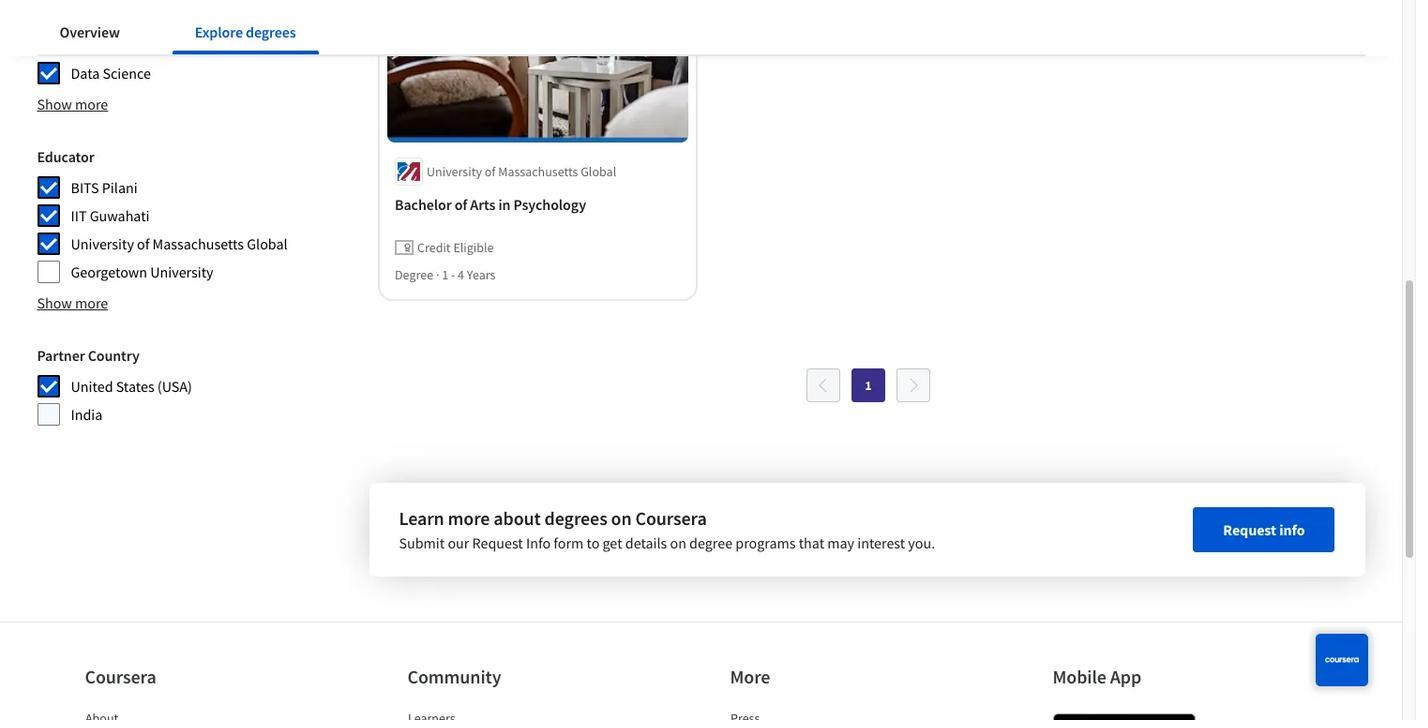 Task type: vqa. For each thing, say whether or not it's contained in the screenshot.
united
yes



Task type: locate. For each thing, give the bounding box(es) containing it.
show more
[[37, 95, 108, 113], [37, 294, 108, 312]]

learn more about  degrees on coursera submit our request info form to get details on degree programs that may interest you.
[[399, 507, 935, 552]]

educator group
[[37, 145, 288, 284]]

in
[[498, 195, 510, 213]]

overview
[[60, 23, 120, 41]]

credit
[[417, 239, 450, 256]]

that
[[799, 534, 825, 552]]

0 vertical spatial degrees
[[246, 23, 296, 41]]

details
[[625, 534, 667, 552]]

show more down 'georgetown'
[[37, 294, 108, 312]]

request down about
[[472, 534, 523, 552]]

global
[[580, 163, 616, 180], [247, 235, 288, 253]]

0 vertical spatial of
[[484, 163, 495, 180]]

business
[[71, 8, 126, 26]]

1 horizontal spatial degrees
[[545, 507, 608, 530]]

more down data
[[75, 95, 108, 113]]

1 horizontal spatial of
[[454, 195, 467, 213]]

degrees right explore
[[246, 23, 296, 41]]

1 horizontal spatial global
[[580, 163, 616, 180]]

1 vertical spatial on
[[670, 534, 687, 552]]

0 vertical spatial more
[[75, 95, 108, 113]]

science
[[137, 36, 185, 54], [103, 64, 151, 83]]

degrees
[[246, 23, 296, 41], [545, 507, 608, 530]]

you.
[[908, 534, 935, 552]]

india
[[71, 405, 103, 424]]

explore
[[195, 23, 243, 41]]

1 show more from the top
[[37, 95, 108, 113]]

0 vertical spatial show more button
[[37, 93, 108, 115]]

info
[[1280, 521, 1305, 539]]

1 horizontal spatial coursera
[[635, 507, 707, 530]]

on up get
[[611, 507, 632, 530]]

0 vertical spatial show more
[[37, 95, 108, 113]]

massachusetts
[[498, 163, 578, 180], [153, 235, 244, 253]]

request inside learn more about  degrees on coursera submit our request info form to get details on degree programs that may interest you.
[[472, 534, 523, 552]]

1 vertical spatial science
[[103, 64, 151, 83]]

1 show more button from the top
[[37, 93, 108, 115]]

0 vertical spatial university of massachusetts global
[[426, 163, 616, 180]]

0 vertical spatial university
[[426, 163, 482, 180]]

degrees up form
[[545, 507, 608, 530]]

request info
[[1223, 521, 1305, 539]]

bits
[[71, 178, 99, 197]]

0 vertical spatial 1
[[441, 266, 448, 283]]

massachusetts up georgetown university
[[153, 235, 244, 253]]

more inside learn more about  degrees on coursera submit our request info form to get details on degree programs that may interest you.
[[448, 507, 490, 530]]

show more for business
[[37, 95, 108, 113]]

show more for educator
[[37, 294, 108, 312]]

4
[[457, 266, 464, 283]]

show up partner at the left
[[37, 294, 72, 312]]

on
[[611, 507, 632, 530], [670, 534, 687, 552]]

show more button
[[37, 93, 108, 115], [37, 292, 108, 314]]

1
[[441, 266, 448, 283], [865, 377, 872, 394]]

2 show more from the top
[[37, 294, 108, 312]]

show more button for business
[[37, 93, 108, 115]]

1 vertical spatial university of massachusetts global
[[71, 235, 288, 253]]

computer science
[[71, 36, 185, 54]]

0 horizontal spatial of
[[137, 235, 150, 253]]

get
[[603, 534, 622, 552]]

more
[[75, 95, 108, 113], [75, 294, 108, 312], [448, 507, 490, 530]]

request
[[1223, 521, 1277, 539], [472, 534, 523, 552]]

mobile
[[1053, 665, 1107, 688]]

partner country
[[37, 346, 140, 365]]

about
[[494, 507, 541, 530]]

2 show more button from the top
[[37, 292, 108, 314]]

1 vertical spatial show more button
[[37, 292, 108, 314]]

1 vertical spatial degrees
[[545, 507, 608, 530]]

data
[[71, 64, 100, 83]]

of inside educator group
[[137, 235, 150, 253]]

1 vertical spatial show more
[[37, 294, 108, 312]]

tab list containing overview
[[37, 9, 348, 54]]

list item
[[85, 709, 244, 720], [408, 709, 567, 720], [730, 709, 890, 720]]

download on the app store image
[[1053, 714, 1195, 720]]

0 horizontal spatial global
[[247, 235, 288, 253]]

georgetown university
[[71, 263, 213, 281]]

request info button
[[1193, 507, 1335, 552]]

university
[[426, 163, 482, 180], [71, 235, 134, 253], [150, 263, 213, 281]]

1 vertical spatial show
[[37, 294, 72, 312]]

degree · 1 - 4 years
[[394, 266, 495, 283]]

georgetown
[[71, 263, 147, 281]]

learn
[[399, 507, 444, 530]]

1 horizontal spatial massachusetts
[[498, 163, 578, 180]]

2 vertical spatial of
[[137, 235, 150, 253]]

1 vertical spatial global
[[247, 235, 288, 253]]

university up arts
[[426, 163, 482, 180]]

massachusetts up bachelor of arts in psychology link
[[498, 163, 578, 180]]

0 horizontal spatial request
[[472, 534, 523, 552]]

of left arts
[[454, 195, 467, 213]]

of
[[484, 163, 495, 180], [454, 195, 467, 213], [137, 235, 150, 253]]

0 vertical spatial science
[[137, 36, 185, 54]]

1 horizontal spatial 1
[[865, 377, 872, 394]]

1 button
[[852, 368, 885, 402]]

request left info
[[1223, 521, 1277, 539]]

0 horizontal spatial list item
[[85, 709, 244, 720]]

university right 'georgetown'
[[150, 263, 213, 281]]

university of massachusetts global up georgetown university
[[71, 235, 288, 253]]

list item for community
[[408, 709, 567, 720]]

show down data
[[37, 95, 72, 113]]

1 vertical spatial more
[[75, 294, 108, 312]]

1 horizontal spatial university
[[150, 263, 213, 281]]

tab list
[[37, 9, 348, 54]]

of up georgetown university
[[137, 235, 150, 253]]

list item for more
[[730, 709, 890, 720]]

list item for coursera
[[85, 709, 244, 720]]

1 list item from the left
[[85, 709, 244, 720]]

to
[[587, 534, 600, 552]]

1 vertical spatial university
[[71, 235, 134, 253]]

may
[[828, 534, 855, 552]]

form
[[554, 534, 584, 552]]

on right 'details'
[[670, 534, 687, 552]]

2 show from the top
[[37, 294, 72, 312]]

iit guwahati
[[71, 206, 150, 225]]

1 vertical spatial massachusetts
[[153, 235, 244, 253]]

2 list item from the left
[[408, 709, 567, 720]]

show
[[37, 95, 72, 113], [37, 294, 72, 312]]

0 horizontal spatial on
[[611, 507, 632, 530]]

1 show from the top
[[37, 95, 72, 113]]

guwahati
[[90, 206, 150, 225]]

0 vertical spatial show
[[37, 95, 72, 113]]

1 horizontal spatial list item
[[408, 709, 567, 720]]

united
[[71, 377, 113, 396]]

2 vertical spatial more
[[448, 507, 490, 530]]

university of massachusetts global
[[426, 163, 616, 180], [71, 235, 288, 253]]

degree
[[690, 534, 733, 552]]

pilani
[[102, 178, 138, 197]]

of up bachelor of arts in psychology
[[484, 163, 495, 180]]

1 vertical spatial coursera
[[85, 665, 156, 688]]

years
[[466, 266, 495, 283]]

programs
[[736, 534, 796, 552]]

science down computer science
[[103, 64, 151, 83]]

0 horizontal spatial degrees
[[246, 23, 296, 41]]

3 list item from the left
[[730, 709, 890, 720]]

0 horizontal spatial university of massachusetts global
[[71, 235, 288, 253]]

show more down data
[[37, 95, 108, 113]]

university of massachusetts global up bachelor of arts in psychology link
[[426, 163, 616, 180]]

1 horizontal spatial request
[[1223, 521, 1277, 539]]

science up data science
[[137, 36, 185, 54]]

show more button down 'georgetown'
[[37, 292, 108, 314]]

bachelor of arts in psychology
[[394, 195, 586, 213]]

more down 'georgetown'
[[75, 294, 108, 312]]

2 horizontal spatial list item
[[730, 709, 890, 720]]

0 vertical spatial coursera
[[635, 507, 707, 530]]

computer
[[71, 36, 134, 54]]

global inside educator group
[[247, 235, 288, 253]]

1 vertical spatial 1
[[865, 377, 872, 394]]

show more button down data
[[37, 93, 108, 115]]

0 horizontal spatial massachusetts
[[153, 235, 244, 253]]

more up our
[[448, 507, 490, 530]]

coursera
[[635, 507, 707, 530], [85, 665, 156, 688]]

psychology
[[513, 195, 586, 213]]

2 vertical spatial university
[[150, 263, 213, 281]]

university up 'georgetown'
[[71, 235, 134, 253]]



Task type: describe. For each thing, give the bounding box(es) containing it.
0 vertical spatial on
[[611, 507, 632, 530]]

interest
[[858, 534, 905, 552]]

0 vertical spatial massachusetts
[[498, 163, 578, 180]]

show for business
[[37, 95, 72, 113]]

submit
[[399, 534, 445, 552]]

show more button for educator
[[37, 292, 108, 314]]

data science
[[71, 64, 151, 83]]

community
[[408, 665, 501, 688]]

0 horizontal spatial 1
[[441, 266, 448, 283]]

bachelor
[[394, 195, 451, 213]]

massachusetts inside educator group
[[153, 235, 244, 253]]

explore degrees button
[[172, 9, 318, 54]]

0 horizontal spatial coursera
[[85, 665, 156, 688]]

country
[[88, 346, 140, 365]]

iit
[[71, 206, 87, 225]]

science for data science
[[103, 64, 151, 83]]

1 horizontal spatial on
[[670, 534, 687, 552]]

·
[[436, 266, 439, 283]]

-
[[451, 266, 455, 283]]

1 horizontal spatial university of massachusetts global
[[426, 163, 616, 180]]

(usa)
[[157, 377, 192, 396]]

more for educator
[[75, 294, 108, 312]]

2 horizontal spatial of
[[484, 163, 495, 180]]

info
[[526, 534, 551, 552]]

explore degrees
[[195, 23, 296, 41]]

1 inside button
[[865, 377, 872, 394]]

app
[[1110, 665, 1142, 688]]

science for computer science
[[137, 36, 185, 54]]

university of massachusetts global inside educator group
[[71, 235, 288, 253]]

more
[[730, 665, 770, 688]]

degrees inside explore degrees button
[[246, 23, 296, 41]]

coursera inside learn more about  degrees on coursera submit our request info form to get details on degree programs that may interest you.
[[635, 507, 707, 530]]

united states (usa)
[[71, 377, 192, 396]]

educator
[[37, 147, 94, 166]]

our
[[448, 534, 469, 552]]

degrees inside learn more about  degrees on coursera submit our request info form to get details on degree programs that may interest you.
[[545, 507, 608, 530]]

eligible
[[453, 239, 493, 256]]

partner
[[37, 346, 85, 365]]

arts
[[470, 195, 495, 213]]

mobile app
[[1053, 665, 1142, 688]]

0 vertical spatial global
[[580, 163, 616, 180]]

0 horizontal spatial university
[[71, 235, 134, 253]]

2 horizontal spatial university
[[426, 163, 482, 180]]

1 vertical spatial of
[[454, 195, 467, 213]]

show for educator
[[37, 294, 72, 312]]

bachelor of arts in psychology link
[[394, 193, 681, 215]]

bits pilani
[[71, 178, 138, 197]]

overview button
[[37, 9, 142, 54]]

partner country group
[[37, 344, 288, 427]]

states
[[116, 377, 154, 396]]

more for business
[[75, 95, 108, 113]]

degree
[[394, 266, 433, 283]]

credit eligible
[[417, 239, 493, 256]]

request inside request info button
[[1223, 521, 1277, 539]]



